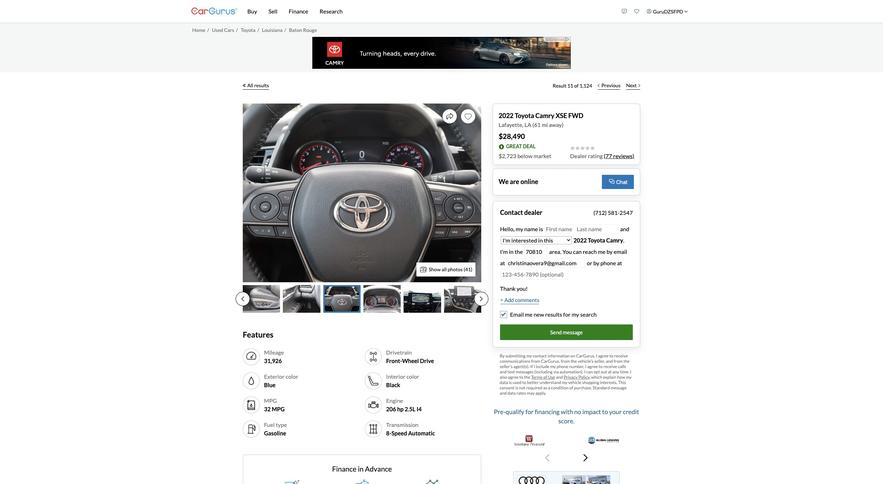 Task type: vqa. For each thing, say whether or not it's contained in the screenshot.


Task type: locate. For each thing, give the bounding box(es) containing it.
or
[[587, 260, 592, 266]]

data
[[500, 380, 508, 385], [508, 391, 516, 396]]

by left 'email'
[[607, 248, 613, 255]]

. i'm in the
[[500, 237, 624, 255]]

chevron left image inside previous link
[[598, 84, 600, 87]]

used
[[513, 380, 521, 385]]

chevron left image inside pre-qualify for financing with no impact to your credit score. button
[[545, 454, 549, 462]]

engine
[[386, 398, 403, 404]]

1 horizontal spatial in
[[509, 248, 514, 255]]

of right 11
[[574, 83, 579, 89]]

if
[[530, 364, 533, 370]]

finance up 'baton'
[[289, 8, 308, 15]]

used cars link
[[212, 27, 234, 33]]

results
[[254, 82, 269, 88], [545, 311, 562, 318]]

1 horizontal spatial agree
[[587, 364, 598, 370]]

can inside by submitting my contact information on cargurus, i agree to receive communications from cargurus, from the vehicle's seller, and from the seller's agent(s). if i include my phone number, i agree to receive calls and text messages (including via automation). i can opt out at any time. i also agree to the
[[586, 370, 593, 375]]

1 vertical spatial data
[[508, 391, 516, 396]]

research
[[320, 8, 343, 15]]

transmission
[[386, 422, 419, 429]]

finance left the advance
[[332, 465, 356, 474]]

toyota inside the 2022 toyota camry xse fwd lafayette, la (61 mi away)
[[515, 112, 534, 119]]

better
[[527, 380, 539, 385]]

credit
[[623, 408, 639, 416]]

0 vertical spatial of
[[574, 83, 579, 89]]

at down 'email'
[[617, 260, 622, 266]]

drivetrain image
[[368, 352, 379, 363]]

32
[[264, 406, 271, 413]]

1 horizontal spatial is
[[515, 385, 518, 391]]

message inside , which explain how my data is used to better understand my vehicle shopping interests. this consent is not required as a condition of purchase. standard message and data rates may apply.
[[611, 385, 627, 391]]

from up (including
[[531, 359, 540, 364]]

color inside interior color black
[[406, 374, 419, 380]]

my left vehicle
[[562, 380, 568, 385]]

0 vertical spatial can
[[573, 248, 582, 255]]

1 horizontal spatial from
[[561, 359, 570, 364]]

for up send message
[[563, 311, 571, 318]]

0 horizontal spatial 2022
[[499, 112, 514, 119]]

1 horizontal spatial results
[[545, 311, 562, 318]]

$2,723
[[499, 152, 516, 159]]

0 horizontal spatial can
[[573, 248, 582, 255]]

sell button
[[263, 0, 283, 23]]

can left opt
[[586, 370, 593, 375]]

to inside , which explain how my data is used to better understand my vehicle shopping interests. this consent is not required as a condition of purchase. standard message and data rates may apply.
[[522, 380, 526, 385]]

the
[[515, 248, 523, 255], [571, 359, 577, 364], [624, 359, 630, 364], [524, 375, 530, 380]]

1 horizontal spatial camry
[[606, 237, 623, 244]]

1 vertical spatial phone
[[557, 364, 568, 370]]

color right the exterior
[[286, 374, 298, 380]]

all
[[247, 82, 253, 88]]

message right send
[[563, 329, 583, 336]]

is left used
[[509, 380, 512, 385]]

tab list
[[236, 285, 488, 313]]

your
[[609, 408, 622, 416]]

1 vertical spatial camry
[[606, 237, 623, 244]]

0 vertical spatial chevron left image
[[598, 84, 600, 87]]

can inside area. you can reach me by email at
[[573, 248, 582, 255]]

0 vertical spatial results
[[254, 82, 269, 88]]

1 vertical spatial me
[[525, 311, 533, 318]]

and left text
[[500, 370, 507, 375]]

are
[[510, 178, 519, 186]]

results right new
[[545, 311, 562, 318]]

1 vertical spatial 2022
[[574, 237, 587, 244]]

interests.
[[600, 380, 617, 385]]

toyota up la
[[515, 112, 534, 119]]

0 vertical spatial agree
[[598, 354, 609, 359]]

privacy
[[564, 375, 578, 380]]

all results
[[247, 82, 269, 88]]

and up .
[[619, 226, 629, 232]]

i right if at the right
[[534, 364, 535, 370]]

email
[[614, 248, 627, 255]]

/ right toyota "link"
[[257, 27, 259, 33]]

color inside exterior color blue
[[286, 374, 298, 380]]

data left rates
[[508, 391, 516, 396]]

0 horizontal spatial chevron left image
[[545, 454, 549, 462]]

is
[[539, 226, 543, 232], [509, 380, 512, 385], [515, 385, 518, 391]]

may
[[527, 391, 535, 396]]

my left name in the top right of the page
[[516, 226, 523, 232]]

search
[[580, 311, 597, 318]]

my
[[516, 226, 523, 232], [572, 311, 579, 318], [526, 354, 532, 359], [550, 364, 556, 370], [626, 375, 632, 380], [562, 380, 568, 385]]

i4
[[417, 406, 422, 413]]

1 horizontal spatial toyota
[[515, 112, 534, 119]]

3 / from the left
[[257, 27, 259, 33]]

2022 for 2022 toyota camry xse fwd lafayette, la (61 mi away)
[[499, 112, 514, 119]]

0 vertical spatial advertisement region
[[312, 37, 571, 69]]

exterior color blue
[[264, 374, 298, 389]]

0 horizontal spatial from
[[531, 359, 540, 364]]

1 vertical spatial toyota
[[515, 112, 534, 119]]

from left on
[[561, 359, 570, 364]]

0 horizontal spatial agree
[[508, 375, 519, 380]]

2 vertical spatial toyota
[[588, 237, 605, 244]]

can right 'you'
[[573, 248, 582, 255]]

by submitting my contact information on cargurus, i agree to receive communications from cargurus, from the vehicle's seller, and from the seller's agent(s). if i include my phone number, i agree to receive calls and text messages (including via automation). i can opt out at any time. i also agree to the
[[500, 354, 631, 380]]

0 vertical spatial message
[[563, 329, 583, 336]]

me left new
[[525, 311, 533, 318]]

1 vertical spatial results
[[545, 311, 562, 318]]

cargurus, right on
[[576, 354, 595, 359]]

the up the "automation)." at the right bottom of page
[[571, 359, 577, 364]]

in left the advance
[[358, 465, 364, 474]]

2547
[[620, 209, 633, 216]]

0 horizontal spatial phone
[[557, 364, 568, 370]]

chevron left image
[[598, 84, 600, 87], [545, 454, 549, 462]]

of left "use"
[[543, 375, 547, 380]]

0 horizontal spatial results
[[254, 82, 269, 88]]

seller,
[[594, 359, 605, 364]]

can
[[573, 248, 582, 255], [586, 370, 593, 375]]

by right or
[[593, 260, 599, 266]]

receive up calls
[[614, 354, 628, 359]]

2022 for 2022 toyota camry
[[574, 237, 587, 244]]

1 horizontal spatial chevron left image
[[598, 84, 600, 87]]

at down i'm
[[500, 260, 505, 266]]

data down text
[[500, 380, 508, 385]]

1 horizontal spatial color
[[406, 374, 419, 380]]

gurudzsfpd
[[653, 8, 683, 14]]

pre-
[[494, 408, 506, 416]]

to up which
[[599, 364, 603, 370]]

receive up explain
[[603, 364, 617, 370]]

and right seller,
[[606, 359, 613, 364]]

/ right cars
[[236, 27, 238, 33]]

1 vertical spatial receive
[[603, 364, 617, 370]]

/ left 'baton'
[[284, 27, 286, 33]]

0 vertical spatial for
[[563, 311, 571, 318]]

in right i'm
[[509, 248, 514, 255]]

0 horizontal spatial at
[[500, 260, 505, 266]]

1 horizontal spatial message
[[611, 385, 627, 391]]

Phone (optional) telephone field
[[501, 270, 568, 280]]

0 horizontal spatial for
[[526, 408, 534, 416]]

/ left used in the top of the page
[[207, 27, 209, 33]]

0 vertical spatial 2022
[[499, 112, 514, 119]]

user icon image
[[647, 9, 652, 14]]

to down the agent(s).
[[519, 375, 523, 380]]

mi
[[542, 121, 548, 128]]

via
[[553, 370, 559, 375]]

interior color image
[[368, 376, 379, 387]]

2 vertical spatial agree
[[508, 375, 519, 380]]

explain
[[603, 375, 616, 380]]

cars
[[224, 27, 234, 33]]

financing
[[535, 408, 560, 416]]

to
[[610, 354, 613, 359], [599, 364, 603, 370], [519, 375, 523, 380], [522, 380, 526, 385], [602, 408, 608, 416]]

me up or by phone at
[[598, 248, 606, 255]]

gurudzsfpd menu item
[[643, 1, 692, 21]]

1 vertical spatial message
[[611, 385, 627, 391]]

1 horizontal spatial me
[[598, 248, 606, 255]]

message inside button
[[563, 329, 583, 336]]

plus image
[[500, 298, 503, 302]]

0 vertical spatial finance
[[289, 8, 308, 15]]

0 horizontal spatial me
[[525, 311, 533, 318]]

1 vertical spatial in
[[358, 465, 364, 474]]

cargurus,
[[576, 354, 595, 359], [541, 359, 560, 364]]

2022 inside the 2022 toyota camry xse fwd lafayette, la (61 mi away)
[[499, 112, 514, 119]]

add comments
[[504, 297, 539, 303]]

at inside area. you can reach me by email at
[[500, 260, 505, 266]]

me inside area. you can reach me by email at
[[598, 248, 606, 255]]

mileage image
[[246, 352, 257, 363]]

finance inside 'dropdown button'
[[289, 8, 308, 15]]

score.
[[558, 418, 575, 425]]

0 vertical spatial phone
[[600, 260, 616, 266]]

mpg
[[264, 398, 277, 404], [272, 406, 285, 413]]

show
[[429, 267, 441, 273]]

results right the all
[[254, 82, 269, 88]]

phone down 'email'
[[600, 260, 616, 266]]

2 / from the left
[[236, 27, 238, 33]]

messages
[[516, 370, 534, 375]]

i right number, on the bottom of the page
[[585, 364, 587, 370]]

1 vertical spatial for
[[526, 408, 534, 416]]

at right out
[[608, 370, 612, 375]]

i right vehicle's
[[596, 354, 597, 359]]

0 horizontal spatial finance
[[289, 8, 308, 15]]

0 vertical spatial toyota
[[241, 27, 255, 33]]

camry up mi
[[535, 112, 554, 119]]

chevron double left image
[[243, 84, 246, 87]]

3 from from the left
[[614, 359, 623, 364]]

(712)
[[593, 209, 607, 216]]

0 vertical spatial in
[[509, 248, 514, 255]]

1 vertical spatial of
[[543, 375, 547, 380]]

1 horizontal spatial cargurus,
[[576, 354, 595, 359]]

finance for finance in advance
[[332, 465, 356, 474]]

and down also
[[500, 391, 507, 396]]

1 color from the left
[[286, 374, 298, 380]]

1 / from the left
[[207, 27, 209, 33]]

of inside , which explain how my data is used to better understand my vehicle shopping interests. this consent is not required as a condition of purchase. standard message and data rates may apply.
[[569, 385, 573, 391]]

menu bar containing buy
[[237, 0, 618, 23]]

previous link
[[595, 78, 623, 94]]

condition
[[551, 385, 569, 391]]

0 vertical spatial by
[[607, 248, 613, 255]]

with
[[561, 408, 573, 416]]

1 vertical spatial finance
[[332, 465, 356, 474]]

menu bar
[[237, 0, 618, 23]]

1 vertical spatial by
[[593, 260, 599, 266]]

1 horizontal spatial 2022
[[574, 237, 587, 244]]

2022 up reach
[[574, 237, 587, 244]]

engine 206 hp 2.5l i4
[[386, 398, 422, 413]]

1 horizontal spatial by
[[607, 248, 613, 255]]

(including
[[534, 370, 553, 375]]

drivetrain
[[386, 349, 412, 356]]

to left your
[[602, 408, 608, 416]]

to right seller,
[[610, 354, 613, 359]]

color down wheel
[[406, 374, 419, 380]]

31,926
[[264, 358, 282, 365]]

to inside pre-qualify for financing with no impact to your credit score.
[[602, 408, 608, 416]]

is right name in the top right of the page
[[539, 226, 543, 232]]

speed
[[392, 430, 407, 437]]

my left the contact
[[526, 354, 532, 359]]

2 horizontal spatial at
[[617, 260, 622, 266]]

and inside , which explain how my data is used to better understand my vehicle shopping interests. this consent is not required as a condition of purchase. standard message and data rates may apply.
[[500, 391, 507, 396]]

finance for finance
[[289, 8, 308, 15]]

you
[[563, 248, 572, 255]]

add comments button
[[500, 296, 540, 305]]

agent(s).
[[514, 364, 529, 370]]

information
[[548, 354, 570, 359]]

camry inside the 2022 toyota camry xse fwd lafayette, la (61 mi away)
[[535, 112, 554, 119]]

0 horizontal spatial color
[[286, 374, 298, 380]]

the inside . i'm in the
[[515, 248, 523, 255]]

terms
[[531, 375, 543, 380]]

camry up 'email'
[[606, 237, 623, 244]]

of
[[574, 83, 579, 89], [543, 375, 547, 380], [569, 385, 573, 391]]

0 horizontal spatial of
[[543, 375, 547, 380]]

message down how at the right bottom
[[611, 385, 627, 391]]

2022 up lafayette,
[[499, 112, 514, 119]]

chevron right image
[[584, 454, 588, 462]]

dealer rating (77 reviews)
[[570, 152, 634, 159]]

0 vertical spatial camry
[[535, 112, 554, 119]]

chat image
[[609, 179, 615, 184]]

on
[[571, 354, 575, 359]]

toyota for 2022 toyota camry xse fwd lafayette, la (61 mi away)
[[515, 112, 534, 119]]

0 vertical spatial me
[[598, 248, 606, 255]]

gurudzsfpd menu
[[618, 1, 692, 21]]

color for interior color black
[[406, 374, 419, 380]]

is left the not
[[515, 385, 518, 391]]

1 horizontal spatial finance
[[332, 465, 356, 474]]

for right qualify
[[526, 408, 534, 416]]

toyota down last name field
[[588, 237, 605, 244]]

agree up ,
[[587, 364, 598, 370]]

(77
[[604, 152, 612, 159]]

we are online
[[499, 178, 538, 186]]

camry for 2022 toyota camry
[[606, 237, 623, 244]]

2 horizontal spatial of
[[574, 83, 579, 89]]

0 horizontal spatial toyota
[[241, 27, 255, 33]]

advertisement region
[[312, 37, 571, 69], [513, 472, 620, 485]]

2 horizontal spatial from
[[614, 359, 623, 364]]

communications
[[500, 359, 530, 364]]

finance
[[289, 8, 308, 15], [332, 465, 356, 474]]

2 color from the left
[[406, 374, 419, 380]]

1 horizontal spatial phone
[[600, 260, 616, 266]]

rouge
[[303, 27, 317, 33]]

0 horizontal spatial camry
[[535, 112, 554, 119]]

of down the "privacy"
[[569, 385, 573, 391]]

i left ,
[[584, 370, 586, 375]]

1 vertical spatial advertisement region
[[513, 472, 620, 485]]

for
[[563, 311, 571, 318], [526, 408, 534, 416]]

below
[[517, 152, 533, 159]]

1 horizontal spatial can
[[586, 370, 593, 375]]

thank you!
[[500, 285, 528, 292]]

2 horizontal spatial toyota
[[588, 237, 605, 244]]

agree right also
[[508, 375, 519, 380]]

0 horizontal spatial message
[[563, 329, 583, 336]]

2 vertical spatial of
[[569, 385, 573, 391]]

phone
[[600, 260, 616, 266], [557, 364, 568, 370]]

0 horizontal spatial by
[[593, 260, 599, 266]]

to right used
[[522, 380, 526, 385]]

research button
[[314, 0, 348, 23]]

mpg up 32
[[264, 398, 277, 404]]

agree up out
[[598, 354, 609, 359]]

1 vertical spatial chevron left image
[[545, 454, 549, 462]]

my right include
[[550, 364, 556, 370]]

the right i'm
[[515, 248, 523, 255]]

1 horizontal spatial of
[[569, 385, 573, 391]]

photos
[[448, 267, 463, 273]]

my left search on the bottom right of page
[[572, 311, 579, 318]]

la
[[525, 121, 531, 128]]

mpg right 32
[[272, 406, 285, 413]]

cargurus, up via
[[541, 359, 560, 364]]

toyota right cars
[[241, 27, 255, 33]]

1 vertical spatial can
[[586, 370, 593, 375]]

buy
[[247, 8, 257, 15]]

louisiana link
[[262, 27, 282, 33]]

1 horizontal spatial at
[[608, 370, 612, 375]]

from up any
[[614, 359, 623, 364]]

transmission 8-speed automatic
[[386, 422, 435, 437]]

phone up terms of use and privacy policy
[[557, 364, 568, 370]]

at
[[500, 260, 505, 266], [617, 260, 622, 266], [608, 370, 612, 375]]



Task type: describe. For each thing, give the bounding box(es) containing it.
(77 reviews) button
[[604, 152, 634, 160]]

xse
[[556, 112, 567, 119]]

fuel type image
[[246, 424, 257, 435]]

add a car review image
[[622, 9, 627, 14]]

drive
[[420, 358, 434, 365]]

view vehicle photo 20 image
[[283, 285, 320, 313]]

mileage 31,926
[[264, 349, 284, 365]]

number,
[[569, 364, 584, 370]]

fwd
[[568, 112, 583, 119]]

wheel
[[402, 358, 419, 365]]

camry for 2022 toyota camry xse fwd lafayette, la (61 mi away)
[[535, 112, 554, 119]]

terms of use and privacy policy
[[531, 375, 589, 380]]

include
[[536, 364, 549, 370]]

result 11 of 1,124
[[553, 83, 592, 89]]

for inside pre-qualify for financing with no impact to your credit score.
[[526, 408, 534, 416]]

2 horizontal spatial is
[[539, 226, 543, 232]]

581-
[[608, 209, 620, 216]]

chevron right image
[[639, 84, 640, 87]]

advertisement region for chat button
[[513, 472, 620, 485]]

previous
[[601, 82, 621, 88]]

area.
[[549, 248, 561, 255]]

engine image
[[368, 400, 379, 411]]

toyota link
[[241, 27, 255, 33]]

phone inside by submitting my contact information on cargurus, i agree to receive communications from cargurus, from the vehicle's seller, and from the seller's agent(s). if i include my phone number, i agree to receive calls and text messages (including via automation). i can opt out at any time. i also agree to the
[[557, 364, 568, 370]]

away)
[[549, 121, 564, 128]]

interior color black
[[386, 374, 419, 389]]

Last name field
[[576, 224, 618, 234]]

understand
[[540, 380, 561, 385]]

0 vertical spatial data
[[500, 380, 508, 385]]

prev page image
[[241, 297, 244, 302]]

First name field
[[545, 224, 573, 234]]

features
[[243, 330, 273, 340]]

and right "use"
[[556, 375, 563, 380]]

saved cars image
[[634, 9, 639, 14]]

next page image
[[480, 297, 483, 302]]

send
[[550, 329, 562, 336]]

chevron down image
[[684, 9, 688, 13]]

the left terms
[[524, 375, 530, 380]]

apply.
[[536, 391, 546, 396]]

0 vertical spatial mpg
[[264, 398, 277, 404]]

any
[[613, 370, 619, 375]]

i'm
[[500, 248, 508, 255]]

transmission image
[[368, 424, 379, 435]]

terms of use link
[[531, 375, 555, 380]]

contact
[[500, 209, 523, 216]]

8-
[[386, 430, 392, 437]]

1 vertical spatial agree
[[587, 364, 598, 370]]

standard
[[593, 385, 610, 391]]

.
[[623, 237, 624, 244]]

2022 toyota camry xse fwd lafayette, la (61 mi away)
[[499, 112, 583, 128]]

gurudzsfpd button
[[643, 1, 692, 21]]

all
[[442, 267, 447, 273]]

view vehicle photo 23 image
[[404, 285, 441, 313]]

drivetrain front-wheel drive
[[386, 349, 434, 365]]

send message button
[[500, 325, 633, 340]]

next
[[626, 82, 637, 88]]

great
[[506, 143, 522, 149]]

send message
[[550, 329, 583, 336]]

submitting
[[506, 354, 526, 359]]

buy button
[[242, 0, 263, 23]]

rating
[[588, 152, 603, 159]]

mpg image
[[246, 400, 257, 411]]

Email address email field
[[507, 258, 585, 268]]

0 vertical spatial receive
[[614, 354, 628, 359]]

gasoline
[[264, 430, 286, 437]]

view vehicle photo 22 image
[[363, 285, 401, 313]]

result
[[553, 83, 567, 89]]

vehicle full photo image
[[243, 103, 481, 282]]

share image
[[446, 113, 453, 120]]

toyota for 2022 toyota camry
[[588, 237, 605, 244]]

1,124
[[580, 83, 592, 89]]

front-
[[386, 358, 402, 365]]

by inside area. you can reach me by email at
[[607, 248, 613, 255]]

cargurus logo homepage link image
[[191, 1, 237, 21]]

market
[[534, 152, 551, 159]]

the up the time.
[[624, 359, 630, 364]]

exterior color image
[[246, 376, 257, 387]]

this
[[618, 380, 626, 385]]

name
[[524, 226, 538, 232]]

my right how at the right bottom
[[626, 375, 632, 380]]

view vehicle photo 24 image
[[444, 285, 481, 313]]

next link
[[623, 78, 643, 94]]

fuel
[[264, 422, 275, 429]]

0 horizontal spatial cargurus,
[[541, 359, 560, 364]]

(61
[[532, 121, 541, 128]]

mpg 32 mpg
[[264, 398, 285, 413]]

a
[[548, 385, 550, 391]]

at inside by submitting my contact information on cargurus, i agree to receive communications from cargurus, from the vehicle's seller, and from the seller's agent(s). if i include my phone number, i agree to receive calls and text messages (including via automation). i can opt out at any time. i also agree to the
[[608, 370, 612, 375]]

1 from from the left
[[531, 359, 540, 364]]

rates
[[517, 391, 526, 396]]

0 horizontal spatial is
[[509, 380, 512, 385]]

opt
[[594, 370, 600, 375]]

no
[[574, 408, 581, 416]]

view vehicle photo 21 image
[[323, 285, 361, 313]]

as
[[543, 385, 547, 391]]

chat
[[616, 179, 627, 185]]

sell
[[269, 8, 277, 15]]

home
[[192, 27, 205, 33]]

2 horizontal spatial agree
[[598, 354, 609, 359]]

out
[[601, 370, 607, 375]]

comments
[[515, 297, 539, 303]]

2 from from the left
[[561, 359, 570, 364]]

finance button
[[283, 0, 314, 23]]

Zip code field
[[525, 247, 547, 257]]

purchase.
[[574, 385, 592, 391]]

in inside . i'm in the
[[509, 248, 514, 255]]

baton
[[289, 27, 302, 33]]

advertisement region for sell dropdown button
[[312, 37, 571, 69]]

1 horizontal spatial for
[[563, 311, 571, 318]]

dealer
[[570, 152, 587, 159]]

color for exterior color blue
[[286, 374, 298, 380]]

reviews)
[[613, 152, 634, 159]]

home / used cars / toyota / louisiana / baton rouge
[[192, 27, 317, 33]]

$28,490
[[499, 132, 525, 140]]

view vehicle photo 19 image
[[243, 285, 280, 313]]

4 / from the left
[[284, 27, 286, 33]]

automatic
[[408, 430, 435, 437]]

email
[[510, 311, 524, 318]]

online
[[521, 178, 538, 186]]

, which explain how my data is used to better understand my vehicle shopping interests. this consent is not required as a condition of purchase. standard message and data rates may apply.
[[500, 375, 632, 396]]

exterior
[[264, 374, 285, 380]]

advance
[[365, 465, 392, 474]]

text
[[508, 370, 515, 375]]

1 vertical spatial mpg
[[272, 406, 285, 413]]

hello, my name is
[[500, 226, 544, 232]]

hello,
[[500, 226, 515, 232]]

contact
[[533, 354, 547, 359]]

by
[[500, 354, 505, 359]]

0 horizontal spatial in
[[358, 465, 364, 474]]

i right the time.
[[630, 370, 631, 375]]

chat button
[[602, 175, 634, 189]]

policy
[[579, 375, 589, 380]]



